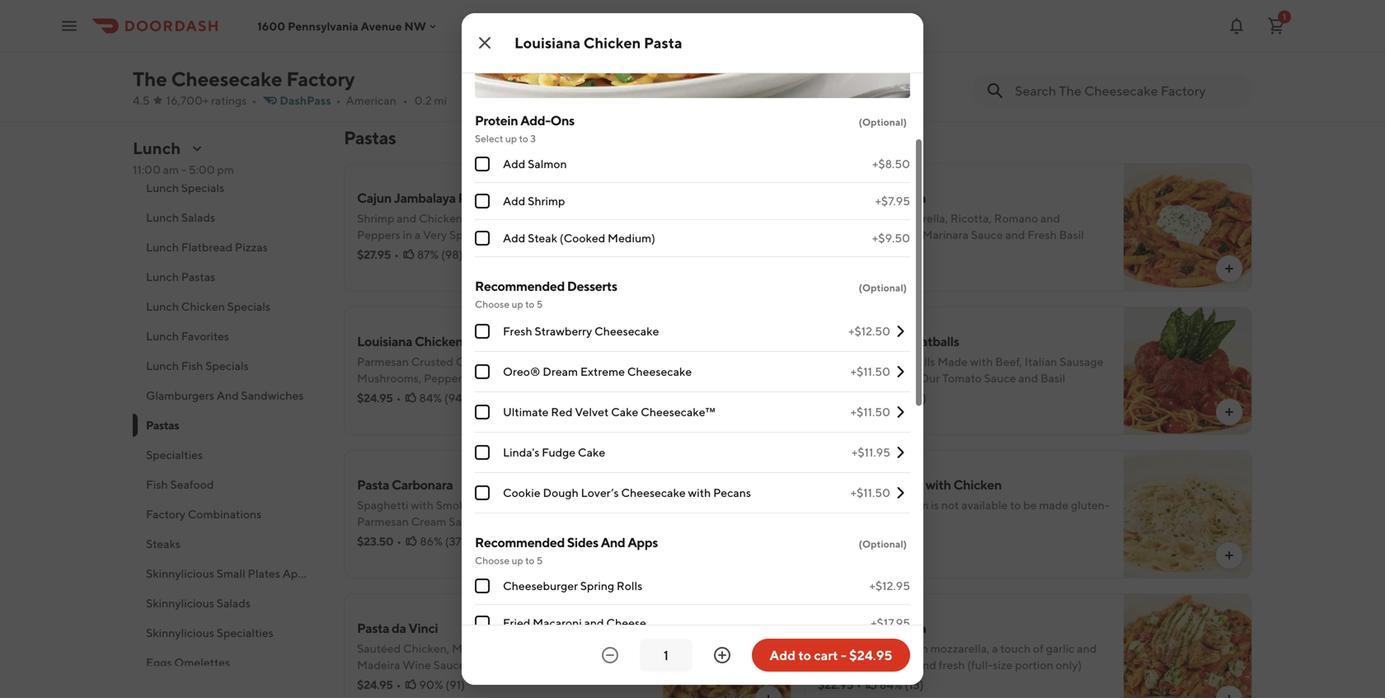 Task type: locate. For each thing, give the bounding box(es) containing it.
pasta inside cajun jambalaya pasta shrimp and chicken sauteed with tomato, onions and peppers in a very spicy cajun sauce. all on top of fresh linguini (full-size portion only)
[[458, 190, 490, 206]]

meatballs up our at the bottom of page
[[883, 355, 935, 369]]

pasta inside four cheese pasta penne pasta, mozzarella, ricotta, romano and parmesan cheeses, marinara sauce and fresh basil
[[894, 190, 926, 206]]

2 (optional) from the top
[[859, 282, 907, 294]]

3 (optional) from the top
[[859, 538, 907, 550]]

0 vertical spatial specialties
[[146, 448, 203, 462]]

specials down lunch pastas button
[[227, 300, 270, 313]]

portion
[[452, 244, 491, 258], [1015, 658, 1053, 672]]

with inside cajun jambalaya pasta shrimp and chicken sauteed with tomato, onions and peppers in a very spicy cajun sauce. all on top of fresh linguini (full-size portion only)
[[511, 211, 534, 225]]

add left 'steak'
[[503, 231, 525, 245]]

lunch for lunch
[[133, 139, 181, 158]]

pasta carbonara image
[[663, 450, 792, 579]]

add item to cart image
[[1223, 262, 1236, 275], [762, 693, 775, 698]]

0 horizontal spatial cake
[[578, 446, 605, 459]]

salads inside button
[[181, 211, 215, 224]]

pasta up light
[[894, 620, 926, 636]]

2 vertical spatial up
[[512, 555, 523, 566]]

None checkbox
[[475, 324, 490, 339], [475, 405, 490, 420], [475, 445, 490, 460], [475, 579, 490, 594], [475, 616, 490, 631], [475, 324, 490, 339], [475, 405, 490, 420], [475, 445, 490, 460], [475, 579, 490, 594], [475, 616, 490, 631]]

0 horizontal spatial onions
[[492, 371, 530, 385]]

and inside recommended sides and apps group
[[584, 616, 604, 630]]

(optional) up the +$8.50
[[859, 116, 907, 128]]

1 vertical spatial spicy
[[552, 371, 581, 385]]

$24.95 • down mushrooms,
[[357, 391, 401, 405]]

louisiana chicken pasta image
[[663, 307, 792, 435]]

0 vertical spatial fresh
[[902, 642, 928, 655]]

1 horizontal spatial cajun
[[480, 228, 511, 242]]

86% down +$9.50
[[880, 248, 903, 261]]

made
[[1039, 498, 1069, 512]]

0 vertical spatial up
[[505, 133, 517, 144]]

pasta
[[644, 34, 682, 52], [458, 190, 490, 206], [894, 190, 926, 206], [465, 334, 498, 349], [570, 355, 599, 369], [357, 477, 389, 493], [357, 620, 389, 636], [894, 620, 926, 636], [568, 658, 597, 672]]

smoked
[[436, 498, 479, 512]]

• left (full-
[[394, 248, 399, 261]]

recommended down green at the bottom left of page
[[475, 535, 565, 550]]

• for sautéed chicken, mushrooms and onions in a delicious madeira wine sauce tossed with penne pasta
[[396, 678, 401, 692]]

0 horizontal spatial add item to cart image
[[762, 693, 775, 698]]

pizzas
[[235, 240, 268, 254]]

2 horizontal spatial onions
[[581, 211, 619, 225]]

louisiana inside "louisiana chicken pasta parmesan crusted chicken served over pasta with mushrooms, peppers and onions in a spicy new orleans sauce"
[[357, 334, 412, 349]]

0 vertical spatial spaghetti
[[818, 334, 875, 349]]

and inside pasta da vinci sautéed chicken, mushrooms and onions in a delicious madeira wine sauce tossed with penne pasta
[[516, 642, 536, 655]]

(optional) down "86% (61)"
[[859, 282, 907, 294]]

$22.95 • down pasta,
[[818, 248, 862, 261]]

Item Search search field
[[1015, 82, 1239, 100]]

sauce
[[971, 228, 1003, 242], [984, 371, 1016, 385], [401, 388, 433, 402], [449, 515, 481, 529], [433, 658, 466, 672]]

and left oreo®
[[469, 371, 489, 385]]

grilled inside tomato basil pasta grilled chicken, fresh mozzarella, a touch of garlic and penne pasta. light and fresh (full-size portion only)
[[818, 642, 854, 655]]

increase quantity by 1 image
[[712, 646, 732, 665]]

3
[[530, 133, 536, 144]]

size down touch
[[993, 658, 1013, 672]]

to left cart
[[798, 648, 811, 663]]

2 5 from the top
[[537, 555, 543, 566]]

0 horizontal spatial only)
[[493, 244, 519, 258]]

to inside the recommended desserts choose up to 5
[[525, 298, 535, 310]]

a inside tomato basil pasta grilled chicken, fresh mozzarella, a touch of garlic and penne pasta. light and fresh (full-size portion only)
[[992, 642, 998, 655]]

0 vertical spatial of
[[605, 228, 616, 242]]

recommended desserts group
[[475, 277, 910, 514]]

1 horizontal spatial cake
[[611, 405, 638, 419]]

1 vertical spatial shrimp
[[357, 211, 394, 225]]

only) down sauce.
[[493, 244, 519, 258]]

2 horizontal spatial pastas
[[344, 127, 396, 148]]

add steak (cooked medium)
[[503, 231, 655, 245]]

lunch for lunch flatbread pizzas
[[146, 240, 179, 254]]

sauce down beef,
[[984, 371, 1016, 385]]

1 horizontal spatial on
[[567, 228, 581, 242]]

seafood
[[170, 478, 214, 491]]

2 $22.95 • from the top
[[818, 678, 862, 692]]

lunch for lunch favorites
[[146, 329, 179, 343]]

specials down 5:00
[[181, 181, 224, 195]]

plates
[[248, 567, 280, 580]]

pastas down lunch flatbread pizzas
[[181, 270, 215, 284]]

a
[[507, 27, 513, 40], [415, 228, 421, 242], [544, 371, 550, 385], [605, 498, 611, 512], [590, 642, 596, 655], [992, 642, 998, 655]]

2 skinnylicious from the top
[[146, 597, 214, 610]]

lunch for lunch specials
[[146, 181, 179, 195]]

add item to cart image for four cheese pasta
[[1223, 262, 1236, 275]]

dough
[[543, 486, 579, 500]]

$24.95
[[357, 391, 393, 405], [818, 391, 854, 405], [849, 648, 892, 663], [357, 678, 393, 692]]

parmesan up $23.50 •
[[357, 515, 409, 529]]

fresh up served
[[503, 324, 532, 338]]

1 vertical spatial recommended
[[475, 535, 565, 550]]

with inside pasta carbonara spaghetti with smoked bacon, green peas and a garlic- parmesan cream sauce
[[411, 498, 434, 512]]

up inside recommended sides and apps choose up to 5
[[512, 555, 523, 566]]

cake
[[611, 405, 638, 419], [578, 446, 605, 459]]

chicken up favorites
[[181, 300, 225, 313]]

1 vertical spatial pastas
[[181, 270, 215, 284]]

1 horizontal spatial portion
[[1015, 658, 1053, 672]]

$22.95 • for tomato
[[818, 678, 862, 692]]

0 vertical spatial spicy
[[449, 228, 478, 242]]

1 5 from the top
[[537, 298, 543, 310]]

of inside cajun jambalaya pasta shrimp and chicken sauteed with tomato, onions and peppers in a very spicy cajun sauce. all on top of fresh linguini (full-size portion only)
[[605, 228, 616, 242]]

a inside slow roasted pork, ham, swiss cheese, pickles, mustard and mayonnaise on a grilled and pressed roll
[[507, 27, 513, 40]]

basil inside tomato basil pasta grilled chicken, fresh mozzarella, a touch of garlic and penne pasta. light and fresh (full-size portion only)
[[864, 620, 892, 636]]

of inside tomato basil pasta grilled chicken, fresh mozzarella, a touch of garlic and penne pasta. light and fresh (full-size portion only)
[[1033, 642, 1044, 655]]

1 $22.95 • from the top
[[818, 248, 862, 261]]

$24.95 • down housemade
[[818, 391, 862, 405]]

served
[[502, 355, 539, 369]]

garlic-
[[613, 498, 649, 512]]

0 horizontal spatial on
[[491, 27, 504, 40]]

on inside slow roasted pork, ham, swiss cheese, pickles, mustard and mayonnaise on a grilled and pressed roll
[[491, 27, 504, 40]]

0 vertical spatial on
[[491, 27, 504, 40]]

1 vertical spatial portion
[[1015, 658, 1053, 672]]

2 vertical spatial pastas
[[146, 418, 179, 432]]

sauce up (91)
[[433, 658, 466, 672]]

1 vertical spatial basil
[[1041, 371, 1065, 385]]

up left 3
[[505, 133, 517, 144]]

cake right fudge at left
[[578, 446, 605, 459]]

to
[[519, 133, 528, 144], [525, 298, 535, 310], [1010, 498, 1021, 512], [525, 555, 535, 566], [798, 648, 811, 663]]

pasta inside pasta carbonara spaghetti with smoked bacon, green peas and a garlic- parmesan cream sauce
[[357, 477, 389, 493]]

penne inside pasta da vinci sautéed chicken, mushrooms and onions in a delicious madeira wine sauce tossed with penne pasta
[[531, 658, 565, 672]]

0 vertical spatial only)
[[493, 244, 519, 258]]

0 vertical spatial 84%
[[419, 391, 442, 405]]

and
[[217, 389, 239, 402], [601, 535, 625, 550]]

(optional) inside recommended sides and apps group
[[859, 538, 907, 550]]

lunch for lunch chicken specials
[[146, 300, 179, 313]]

touch
[[1000, 642, 1031, 655]]

add salmon
[[503, 157, 567, 171]]

onions down macaroni
[[538, 642, 576, 655]]

recommended inside recommended sides and apps choose up to 5
[[475, 535, 565, 550]]

0 horizontal spatial 86%
[[420, 535, 443, 548]]

1 vertical spatial penne
[[531, 658, 565, 672]]

add left cart
[[770, 648, 796, 663]]

to up fresh strawberry cheesecake
[[525, 298, 535, 310]]

and inside recommended sides and apps choose up to 5
[[601, 535, 625, 550]]

1 horizontal spatial 84%
[[880, 678, 903, 692]]

item
[[905, 498, 929, 512]]

specialties down skinnylicious salads button
[[217, 626, 273, 640]]

with right tossed
[[506, 658, 529, 672]]

pasta right roll
[[644, 34, 682, 52]]

1 choose from the top
[[475, 298, 510, 310]]

86% (61)
[[880, 248, 924, 261]]

onions up top
[[581, 211, 619, 225]]

2 choose from the top
[[475, 555, 510, 566]]

(optional) for recommended desserts
[[859, 282, 907, 294]]

0 horizontal spatial factory
[[146, 507, 185, 521]]

factory up dashpass •
[[286, 67, 355, 91]]

spicy
[[449, 228, 478, 242], [552, 371, 581, 385]]

(62)
[[905, 391, 926, 405]]

(optional) inside protein add-ons group
[[859, 116, 907, 128]]

1600 pennsylvania avenue nw button
[[257, 19, 439, 33]]

$22.95 for four
[[818, 248, 853, 261]]

0 vertical spatial +$11.50
[[851, 365, 890, 378]]

•
[[395, 47, 400, 60], [252, 94, 257, 107], [336, 94, 341, 107], [403, 94, 408, 107], [394, 248, 399, 261], [857, 248, 862, 261], [396, 391, 401, 405], [857, 391, 862, 405], [397, 535, 402, 548], [396, 678, 401, 692], [857, 678, 862, 692]]

specialties button
[[133, 440, 324, 470]]

pasta da vinci image
[[663, 594, 792, 698]]

add item to cart image
[[762, 61, 775, 74], [1223, 406, 1236, 419], [1223, 549, 1236, 562], [1223, 693, 1236, 698]]

0 horizontal spatial louisiana
[[357, 334, 412, 349]]

recommended inside the recommended desserts choose up to 5
[[475, 278, 565, 294]]

(optional) inside recommended desserts group
[[859, 282, 907, 294]]

skinnylicious inside button
[[146, 626, 214, 640]]

lunch pastas button
[[133, 262, 324, 292]]

sauce.
[[514, 228, 548, 242]]

fresh strawberry cheesecake
[[503, 324, 659, 338]]

1 vertical spatial fish
[[146, 478, 168, 491]]

0 horizontal spatial specialties
[[146, 448, 203, 462]]

parmesan up mushrooms,
[[357, 355, 409, 369]]

small
[[217, 567, 245, 580]]

linda's
[[503, 446, 540, 459]]

add inside button
[[770, 648, 796, 663]]

• down the cheesecake factory at the top
[[252, 94, 257, 107]]

1 vertical spatial fresh
[[939, 658, 965, 672]]

parmesan down pasta,
[[818, 228, 870, 242]]

chicken up (94)
[[456, 355, 499, 369]]

and down italian
[[1018, 371, 1038, 385]]

spring
[[580, 579, 614, 593]]

lunch chicken specials
[[146, 300, 270, 313]]

parmesan inside pasta carbonara spaghetti with smoked bacon, green peas and a garlic- parmesan cream sauce
[[357, 515, 409, 529]]

penne down macaroni
[[531, 658, 565, 672]]

chicken inside "fettuccini alfredo with chicken please note: this item is not available to be made gluten- free."
[[953, 477, 1002, 493]]

add for add steak (cooked medium)
[[503, 231, 525, 245]]

sauce inside pasta da vinci sautéed chicken, mushrooms and onions in a delicious madeira wine sauce tossed with penne pasta
[[433, 658, 466, 672]]

0 vertical spatial skinnylicious
[[146, 567, 214, 580]]

- right am
[[181, 163, 186, 176]]

salads down skinnylicious small plates appetizers button
[[217, 597, 251, 610]]

skinnylicious salads
[[146, 597, 251, 610]]

pasta inside tomato basil pasta grilled chicken, fresh mozzarella, a touch of garlic and penne pasta. light and fresh (full-size portion only)
[[894, 620, 926, 636]]

5
[[537, 298, 543, 310], [537, 555, 543, 566]]

1 vertical spatial up
[[512, 298, 523, 310]]

(optional) down this
[[859, 538, 907, 550]]

close louisiana chicken pasta image
[[475, 33, 495, 53]]

0 vertical spatial meatballs
[[902, 334, 959, 349]]

with up cream
[[411, 498, 434, 512]]

2 horizontal spatial fresh
[[1028, 228, 1057, 242]]

pasta inside dialog
[[644, 34, 682, 52]]

fresh up light
[[902, 642, 928, 655]]

1 vertical spatial $22.95
[[818, 678, 853, 692]]

and left apps
[[601, 535, 625, 550]]

skinnylicious for skinnylicious specialties
[[146, 626, 214, 640]]

lunch salads
[[146, 211, 215, 224]]

specials for chicken
[[227, 300, 270, 313]]

size inside cajun jambalaya pasta shrimp and chicken sauteed with tomato, onions and peppers in a very spicy cajun sauce. all on top of fresh linguini (full-size portion only)
[[430, 244, 450, 258]]

pasta up "new"
[[570, 355, 599, 369]]

a inside "louisiana chicken pasta parmesan crusted chicken served over pasta with mushrooms, peppers and onions in a spicy new orleans sauce"
[[544, 371, 550, 385]]

2 $22.95 from the top
[[818, 678, 853, 692]]

lunch up 11:00
[[133, 139, 181, 158]]

cheesecake up cheesecake™
[[627, 365, 692, 378]]

1 horizontal spatial size
[[993, 658, 1013, 672]]

2 +$11.50 from the top
[[851, 405, 890, 419]]

$22.95 • down penne
[[818, 678, 862, 692]]

$24.95 •
[[357, 391, 401, 405], [818, 391, 862, 405], [357, 678, 401, 692]]

louisiana inside dialog
[[514, 34, 581, 52]]

meatballs
[[902, 334, 959, 349], [883, 355, 935, 369]]

a down over
[[544, 371, 550, 385]]

pressed
[[575, 27, 617, 40]]

and right the garlic on the bottom
[[1077, 642, 1097, 655]]

a inside pasta da vinci sautéed chicken, mushrooms and onions in a delicious madeira wine sauce tossed with penne pasta
[[590, 642, 596, 655]]

recommended
[[475, 278, 565, 294], [475, 535, 565, 550]]

to left be
[[1010, 498, 1021, 512]]

1 recommended from the top
[[475, 278, 565, 294]]

1 horizontal spatial louisiana
[[514, 34, 581, 52]]

with up is
[[926, 477, 951, 493]]

tomato basil pasta image
[[1124, 594, 1252, 698]]

1 horizontal spatial tomato
[[942, 371, 982, 385]]

1 vertical spatial 86%
[[420, 535, 443, 548]]

recommended down sauce.
[[475, 278, 565, 294]]

lunch for lunch pastas
[[146, 270, 179, 284]]

in inside pasta da vinci sautéed chicken, mushrooms and onions in a delicious madeira wine sauce tossed with penne pasta
[[578, 642, 588, 655]]

spaghetti up $23.50 •
[[357, 498, 408, 512]]

• for shrimp and chicken sauteed with tomato, onions and peppers in a very spicy cajun sauce. all on top of fresh linguini (full-size portion only)
[[394, 248, 399, 261]]

parmesan down housemade
[[840, 371, 892, 385]]

1 vertical spatial (optional)
[[859, 282, 907, 294]]

basil
[[1059, 228, 1084, 242], [1041, 371, 1065, 385], [864, 620, 892, 636]]

2 vertical spatial in
[[578, 642, 588, 655]]

1 vertical spatial 84%
[[880, 678, 903, 692]]

+$11.50 for with
[[851, 486, 890, 500]]

$24.95 for louisiana chicken pasta
[[357, 391, 393, 405]]

cuban sandwich image
[[663, 0, 792, 91]]

lunch flatbread pizzas
[[146, 240, 268, 254]]

lunch for lunch salads
[[146, 211, 179, 224]]

lover's
[[581, 486, 619, 500]]

to left 3
[[519, 133, 528, 144]]

0 horizontal spatial grilled
[[515, 27, 551, 40]]

lunch down am
[[146, 181, 179, 195]]

and down fried
[[516, 642, 536, 655]]

0 horizontal spatial spicy
[[449, 228, 478, 242]]

add item to cart image for pasta da vinci
[[762, 693, 775, 698]]

0 vertical spatial $22.95
[[818, 248, 853, 261]]

1 horizontal spatial grilled
[[818, 642, 854, 655]]

(13)
[[905, 678, 924, 692]]

select
[[475, 133, 503, 144]]

cheesecake up extreme
[[594, 324, 659, 338]]

• down pasta,
[[857, 248, 862, 261]]

fettuccini
[[818, 477, 877, 493]]

lunch inside "button"
[[146, 240, 179, 254]]

italian
[[1025, 355, 1057, 369]]

(optional) for protein add-ons
[[859, 116, 907, 128]]

fresh inside recommended desserts group
[[503, 324, 532, 338]]

onions inside "louisiana chicken pasta parmesan crusted chicken served over pasta with mushrooms, peppers and onions in a spicy new orleans sauce"
[[492, 371, 530, 385]]

eggs omelettes
[[146, 656, 230, 669]]

and down lunch fish specials button
[[217, 389, 239, 402]]

with up "new"
[[601, 355, 624, 369]]

2 vertical spatial onions
[[538, 642, 576, 655]]

skinnylicious small plates appetizers button
[[133, 559, 340, 589]]

specialties up fish seafood
[[146, 448, 203, 462]]

sauce inside spaghetti and meatballs housemade meatballs made with beef, italian sausage and parmesan with our tomato sauce and basil
[[984, 371, 1016, 385]]

1 vertical spatial louisiana
[[357, 334, 412, 349]]

factory up steaks
[[146, 507, 185, 521]]

0 horizontal spatial peppers
[[357, 228, 400, 242]]

spaghetti inside spaghetti and meatballs housemade meatballs made with beef, italian sausage and parmesan with our tomato sauce and basil
[[818, 334, 875, 349]]

louisiana chicken pasta dialog
[[462, 0, 923, 698]]

84% (13)
[[880, 678, 924, 692]]

fried macaroni and cheese
[[503, 616, 646, 630]]

fish inside button
[[146, 478, 168, 491]]

decrease quantity by 1 image
[[600, 646, 620, 665]]

$24.95 inside button
[[849, 648, 892, 663]]

1 vertical spatial in
[[532, 371, 541, 385]]

tomato up add to cart - $24.95 button
[[818, 620, 862, 636]]

dashpass •
[[280, 94, 341, 107]]

0 vertical spatial (optional)
[[859, 116, 907, 128]]

shrimp up linguini on the left top of page
[[357, 211, 394, 225]]

3 +$11.50 from the top
[[851, 486, 890, 500]]

fish down lunch favorites
[[181, 359, 203, 373]]

84% left (94)
[[419, 391, 442, 405]]

with inside "fettuccini alfredo with chicken please note: this item is not available to be made gluten- free."
[[926, 477, 951, 493]]

light
[[887, 658, 914, 672]]

grilled
[[515, 27, 551, 40], [818, 642, 854, 655]]

0 vertical spatial choose
[[475, 298, 510, 310]]

four cheese pasta image
[[1124, 163, 1252, 292]]

and down roasted
[[403, 27, 423, 40]]

1 vertical spatial specialties
[[217, 626, 273, 640]]

0 horizontal spatial portion
[[452, 244, 491, 258]]

1 horizontal spatial cheese
[[847, 190, 891, 206]]

1 vertical spatial choose
[[475, 555, 510, 566]]

cheese inside four cheese pasta penne pasta, mozzarella, ricotta, romano and parmesan cheeses, marinara sauce and fresh basil
[[847, 190, 891, 206]]

1 horizontal spatial peppers
[[424, 371, 467, 385]]

pasta up mozzarella,
[[894, 190, 926, 206]]

on inside cajun jambalaya pasta shrimp and chicken sauteed with tomato, onions and peppers in a very spicy cajun sauce. all on top of fresh linguini (full-size portion only)
[[567, 228, 581, 242]]

86%
[[880, 248, 903, 261], [420, 535, 443, 548]]

1 vertical spatial onions
[[492, 371, 530, 385]]

• down madeira on the left bottom of the page
[[396, 678, 401, 692]]

0 vertical spatial size
[[430, 244, 450, 258]]

parmesan inside "louisiana chicken pasta parmesan crusted chicken served over pasta with mushrooms, peppers and onions in a spicy new orleans sauce"
[[357, 355, 409, 369]]

and up housemade
[[878, 334, 900, 349]]

0 horizontal spatial size
[[430, 244, 450, 258]]

specials inside button
[[205, 359, 249, 373]]

and right romano
[[1041, 211, 1060, 225]]

and inside "louisiana chicken pasta parmesan crusted chicken served over pasta with mushrooms, peppers and onions in a spicy new orleans sauce"
[[469, 371, 489, 385]]

lunch fish specials button
[[133, 351, 324, 381]]

chicken up crusted
[[415, 334, 463, 349]]

0 vertical spatial grilled
[[515, 27, 551, 40]]

skinnylicious up eggs omelettes
[[146, 626, 214, 640]]

$22.95 down penne
[[818, 678, 853, 692]]

grilled inside slow roasted pork, ham, swiss cheese, pickles, mustard and mayonnaise on a grilled and pressed roll
[[515, 27, 551, 40]]

$24.95 • down madeira on the left bottom of the page
[[357, 678, 401, 692]]

1 horizontal spatial spicy
[[552, 371, 581, 385]]

skinnylicious up skinnylicious specialties
[[146, 597, 214, 610]]

onions down served
[[492, 371, 530, 385]]

1 skinnylicious from the top
[[146, 567, 214, 580]]

$24.95 • for pasta
[[357, 678, 401, 692]]

eggs omelettes button
[[133, 648, 324, 678]]

in down fried macaroni and cheese
[[578, 642, 588, 655]]

0 vertical spatial portion
[[452, 244, 491, 258]]

grilled up penne
[[818, 642, 854, 655]]

0 vertical spatial add item to cart image
[[1223, 262, 1236, 275]]

1 vertical spatial meatballs
[[883, 355, 935, 369]]

0 horizontal spatial fresh
[[503, 324, 532, 338]]

84% down light
[[880, 678, 903, 692]]

1 horizontal spatial fresh
[[939, 658, 965, 672]]

• for grilled chicken, fresh mozzarella, a touch of garlic and penne pasta. light and fresh (full-size portion only)
[[857, 678, 862, 692]]

and up decrease quantity by 1 icon
[[584, 616, 604, 630]]

0 vertical spatial penne
[[818, 211, 852, 225]]

only) inside tomato basil pasta grilled chicken, fresh mozzarella, a touch of garlic and penne pasta. light and fresh (full-size portion only)
[[1056, 658, 1082, 672]]

penne down 'four'
[[818, 211, 852, 225]]

(full-
[[967, 658, 993, 672]]

spaghetti
[[818, 334, 875, 349], [357, 498, 408, 512]]

salads inside button
[[217, 597, 251, 610]]

pasta up sauteed
[[458, 190, 490, 206]]

add for add to cart - $24.95
[[770, 648, 796, 663]]

pastas
[[344, 127, 396, 148], [181, 270, 215, 284], [146, 418, 179, 432]]

1 horizontal spatial of
[[1033, 642, 1044, 655]]

1 vertical spatial on
[[567, 228, 581, 242]]

add
[[503, 157, 525, 171], [503, 194, 525, 208], [503, 231, 525, 245], [770, 648, 796, 663]]

louisiana
[[514, 34, 581, 52], [357, 334, 412, 349]]

with
[[511, 211, 534, 225], [601, 355, 624, 369], [970, 355, 993, 369], [894, 371, 917, 385], [926, 477, 951, 493], [688, 486, 711, 500], [411, 498, 434, 512], [506, 658, 529, 672]]

a inside cajun jambalaya pasta shrimp and chicken sauteed with tomato, onions and peppers in a very spicy cajun sauce. all on top of fresh linguini (full-size portion only)
[[415, 228, 421, 242]]

(94)
[[444, 391, 466, 405]]

sauce down mushrooms,
[[401, 388, 433, 402]]

up
[[505, 133, 517, 144], [512, 298, 523, 310], [512, 555, 523, 566]]

alfredo
[[879, 477, 923, 493]]

pastas inside button
[[181, 270, 215, 284]]

$27.95
[[357, 248, 391, 261]]

factory inside button
[[146, 507, 185, 521]]

0 horizontal spatial pastas
[[146, 418, 179, 432]]

1 (optional) from the top
[[859, 116, 907, 128]]

is
[[931, 498, 939, 512]]

1 vertical spatial add item to cart image
[[762, 693, 775, 698]]

only)
[[493, 244, 519, 258], [1056, 658, 1082, 672]]

88%
[[418, 47, 441, 60]]

1 horizontal spatial specialties
[[217, 626, 273, 640]]

$22.95 • for four
[[818, 248, 862, 261]]

0 horizontal spatial cajun
[[357, 190, 392, 206]]

choose
[[475, 298, 510, 310], [475, 555, 510, 566]]

1 horizontal spatial fish
[[181, 359, 203, 373]]

+$11.50
[[851, 365, 890, 378], [851, 405, 890, 419], [851, 486, 890, 500]]

chicken up the very
[[419, 211, 463, 225]]

not
[[941, 498, 959, 512]]

1 vertical spatial $22.95 •
[[818, 678, 862, 692]]

peppers for jambalaya
[[357, 228, 400, 242]]

peppers
[[357, 228, 400, 242], [424, 371, 467, 385]]

peppers inside cajun jambalaya pasta shrimp and chicken sauteed with tomato, onions and peppers in a very spicy cajun sauce. all on top of fresh linguini (full-size portion only)
[[357, 228, 400, 242]]

and inside pasta carbonara spaghetti with smoked bacon, green peas and a garlic- parmesan cream sauce
[[582, 498, 602, 512]]

0 vertical spatial louisiana
[[514, 34, 581, 52]]

sides
[[567, 535, 598, 550]]

1 horizontal spatial and
[[601, 535, 625, 550]]

1 vertical spatial and
[[601, 535, 625, 550]]

• for spaghetti with smoked bacon, green peas and a garlic- parmesan cream sauce
[[397, 535, 402, 548]]

fresh down mozzarella,
[[939, 658, 965, 672]]

peppers inside "louisiana chicken pasta parmesan crusted chicken served over pasta with mushrooms, peppers and onions in a spicy new orleans sauce"
[[424, 371, 467, 385]]

1 horizontal spatial shrimp
[[528, 194, 565, 208]]

90%
[[419, 678, 443, 692]]

lunch inside button
[[146, 359, 179, 373]]

None checkbox
[[475, 157, 490, 171], [475, 194, 490, 209], [475, 231, 490, 246], [475, 364, 490, 379], [475, 486, 490, 500], [475, 157, 490, 171], [475, 194, 490, 209], [475, 231, 490, 246], [475, 364, 490, 379], [475, 486, 490, 500]]

2 recommended from the top
[[475, 535, 565, 550]]

sauce down ricotta,
[[971, 228, 1003, 242]]

0 vertical spatial onions
[[581, 211, 619, 225]]

steaks button
[[133, 529, 324, 559]]

to inside protein add-ons select up to 3
[[519, 133, 528, 144]]

0 horizontal spatial fresh
[[902, 642, 928, 655]]

open menu image
[[59, 16, 79, 36]]

only) down the garlic on the bottom
[[1056, 658, 1082, 672]]

specials down the lunch favorites button
[[205, 359, 249, 373]]

fresh
[[902, 642, 928, 655], [939, 658, 965, 672]]

3 skinnylicious from the top
[[146, 626, 214, 640]]

lunch for lunch fish specials
[[146, 359, 179, 373]]

• right $19.50
[[395, 47, 400, 60]]

parmesan inside spaghetti and meatballs housemade meatballs made with beef, italian sausage and parmesan with our tomato sauce and basil
[[840, 371, 892, 385]]

- inside button
[[841, 648, 847, 663]]

1 horizontal spatial factory
[[286, 67, 355, 91]]

portion inside tomato basil pasta grilled chicken, fresh mozzarella, a touch of garlic and penne pasta. light and fresh (full-size portion only)
[[1015, 658, 1053, 672]]

0 vertical spatial in
[[403, 228, 412, 242]]

skinnylicious for skinnylicious small plates appetizers
[[146, 567, 214, 580]]

1 horizontal spatial 86%
[[880, 248, 903, 261]]

1 vertical spatial salads
[[217, 597, 251, 610]]

of
[[605, 228, 616, 242], [1033, 642, 1044, 655]]

louisiana for louisiana chicken pasta parmesan crusted chicken served over pasta with mushrooms, peppers and onions in a spicy new orleans sauce
[[357, 334, 412, 349]]

chicken
[[584, 34, 641, 52], [419, 211, 463, 225], [181, 300, 225, 313], [415, 334, 463, 349], [456, 355, 499, 369], [953, 477, 1002, 493]]

86% for pasta
[[880, 248, 903, 261]]

0 horizontal spatial 84%
[[419, 391, 442, 405]]

1 $22.95 from the top
[[818, 248, 853, 261]]

86% down cream
[[420, 535, 443, 548]]

0 vertical spatial fish
[[181, 359, 203, 373]]

(optional) for recommended sides and apps
[[859, 538, 907, 550]]

1 vertical spatial specials
[[227, 300, 270, 313]]

1 horizontal spatial -
[[841, 648, 847, 663]]

$27.95 •
[[357, 248, 399, 261]]

add left salmon
[[503, 157, 525, 171]]

pecans
[[713, 486, 751, 500]]

16,700+ ratings •
[[166, 94, 257, 107]]

add item to cart image for spaghetti and meatballs
[[1223, 406, 1236, 419]]



Task type: describe. For each thing, give the bounding box(es) containing it.
linguini
[[357, 244, 399, 258]]

1 items, open order cart image
[[1266, 16, 1286, 36]]

sauce inside pasta carbonara spaghetti with smoked bacon, green peas and a garlic- parmesan cream sauce
[[449, 515, 481, 529]]

$24.95 for pasta da vinci
[[357, 678, 393, 692]]

ultimate
[[503, 405, 549, 419]]

peppers for chicken
[[424, 371, 467, 385]]

$23.50
[[357, 535, 394, 548]]

carbonara
[[392, 477, 453, 493]]

16,700+
[[166, 94, 209, 107]]

desserts
[[567, 278, 617, 294]]

1 vertical spatial cake
[[578, 446, 605, 459]]

pasta,
[[854, 211, 886, 225]]

• left 0.2
[[403, 94, 408, 107]]

chicken,
[[403, 642, 450, 655]]

tomato inside spaghetti and meatballs housemade meatballs made with beef, italian sausage and parmesan with our tomato sauce and basil
[[942, 371, 982, 385]]

84% for basil
[[880, 678, 903, 692]]

specialties inside button
[[146, 448, 203, 462]]

roasted
[[385, 10, 428, 24]]

chicken inside button
[[181, 300, 225, 313]]

da
[[392, 620, 406, 636]]

salads for skinnylicious salads
[[217, 597, 251, 610]]

mi
[[434, 94, 447, 107]]

in inside "louisiana chicken pasta parmesan crusted chicken served over pasta with mushrooms, peppers and onions in a spicy new orleans sauce"
[[532, 371, 541, 385]]

parmesan inside four cheese pasta penne pasta, mozzarella, ricotta, romano and parmesan cheeses, marinara sauce and fresh basil
[[818, 228, 870, 242]]

96%
[[880, 391, 903, 405]]

pasta left decrease quantity by 1 icon
[[568, 658, 597, 672]]

sauce inside four cheese pasta penne pasta, mozzarella, ricotta, romano and parmesan cheeses, marinara sauce and fresh basil
[[971, 228, 1003, 242]]

oreo®
[[503, 365, 540, 378]]

crusted
[[411, 355, 453, 369]]

recommended sides and apps group
[[475, 533, 910, 698]]

madeira
[[357, 658, 400, 672]]

88% (34)
[[418, 47, 465, 60]]

choose inside the recommended desserts choose up to 5
[[475, 298, 510, 310]]

cream
[[411, 515, 446, 529]]

size inside tomato basil pasta grilled chicken, fresh mozzarella, a touch of garlic and penne pasta. light and fresh (full-size portion only)
[[993, 658, 1013, 672]]

nw
[[404, 19, 426, 33]]

salads for lunch salads
[[181, 211, 215, 224]]

recommended for recommended desserts
[[475, 278, 565, 294]]

up inside protein add-ons select up to 3
[[505, 133, 517, 144]]

1 vertical spatial cajun
[[480, 228, 511, 242]]

sausage
[[1060, 355, 1104, 369]]

chicken inside dialog
[[584, 34, 641, 52]]

penne inside four cheese pasta penne pasta, mozzarella, ricotta, romano and parmesan cheeses, marinara sauce and fresh basil
[[818, 211, 852, 225]]

pasta carbonara spaghetti with smoked bacon, green peas and a garlic- parmesan cream sauce
[[357, 477, 649, 529]]

(full-
[[402, 244, 430, 258]]

84% (94)
[[419, 391, 466, 405]]

+$12.50
[[849, 324, 890, 338]]

all
[[551, 228, 565, 242]]

mushrooms,
[[357, 371, 421, 385]]

slow
[[357, 10, 382, 24]]

linda's fudge cake
[[503, 446, 605, 459]]

to inside button
[[798, 648, 811, 663]]

top
[[583, 228, 603, 242]]

omelettes
[[174, 656, 230, 669]]

pasta da vinci sautéed chicken, mushrooms and onions in a delicious madeira wine sauce tossed with penne pasta
[[357, 620, 647, 672]]

$19.50 •
[[357, 47, 400, 60]]

(34)
[[443, 47, 465, 60]]

with inside pasta da vinci sautéed chicken, mushrooms and onions in a delicious madeira wine sauce tossed with penne pasta
[[506, 658, 529, 672]]

11:00
[[133, 163, 161, 176]]

add item to cart image for fettuccini alfredo with chicken
[[1223, 549, 1236, 562]]

cart
[[814, 648, 838, 663]]

0 vertical spatial -
[[181, 163, 186, 176]]

and down romano
[[1005, 228, 1025, 242]]

• for parmesan crusted chicken served over pasta with mushrooms, peppers and onions in a spicy new orleans sauce
[[396, 391, 401, 405]]

0 vertical spatial cajun
[[357, 190, 392, 206]]

86% for spaghetti
[[420, 535, 443, 548]]

a inside pasta carbonara spaghetti with smoked bacon, green peas and a garlic- parmesan cream sauce
[[605, 498, 611, 512]]

lunch specials button
[[133, 173, 324, 203]]

louisiana for louisiana chicken pasta
[[514, 34, 581, 52]]

add for add shrimp
[[503, 194, 525, 208]]

+$11.50 for cheesecake™
[[851, 405, 890, 419]]

• for penne pasta, mozzarella, ricotta, romano and parmesan cheeses, marinara sauce and fresh basil
[[857, 248, 862, 261]]

portion inside cajun jambalaya pasta shrimp and chicken sauteed with tomato, onions and peppers in a very spicy cajun sauce. all on top of fresh linguini (full-size portion only)
[[452, 244, 491, 258]]

marinara
[[922, 228, 969, 242]]

+$8.50
[[872, 157, 910, 171]]

specials for fish
[[205, 359, 249, 373]]

very
[[423, 228, 447, 242]]

to inside recommended sides and apps choose up to 5
[[525, 555, 535, 566]]

5 inside recommended sides and apps choose up to 5
[[537, 555, 543, 566]]

oreo® dream extreme cheesecake
[[503, 365, 692, 378]]

spaghetti and meatballs image
[[1124, 307, 1252, 435]]

• for housemade meatballs made with beef, italian sausage and parmesan with our tomato sauce and basil
[[857, 391, 862, 405]]

$24.95 • for louisiana
[[357, 391, 401, 405]]

choose inside recommended sides and apps choose up to 5
[[475, 555, 510, 566]]

factory combinations button
[[133, 500, 324, 529]]

1
[[1283, 12, 1286, 21]]

and down housemade
[[818, 371, 838, 385]]

$24.95 for spaghetti and meatballs
[[818, 391, 854, 405]]

pasta up (94)
[[465, 334, 498, 349]]

to inside "fettuccini alfredo with chicken please note: this item is not available to be made gluten- free."
[[1010, 498, 1021, 512]]

86% (37)
[[420, 535, 465, 548]]

pm
[[217, 163, 234, 176]]

tossed
[[468, 658, 504, 672]]

fish inside button
[[181, 359, 203, 373]]

delicious
[[598, 642, 647, 655]]

cheese inside recommended sides and apps group
[[606, 616, 646, 630]]

specialties inside button
[[217, 626, 273, 640]]

the
[[133, 67, 167, 91]]

+$17.95
[[871, 616, 910, 630]]

with left beef,
[[970, 355, 993, 369]]

american • 0.2 mi
[[346, 94, 447, 107]]

in inside cajun jambalaya pasta shrimp and chicken sauteed with tomato, onions and peppers in a very spicy cajun sauce. all on top of fresh linguini (full-size portion only)
[[403, 228, 412, 242]]

up inside the recommended desserts choose up to 5
[[512, 298, 523, 310]]

+$12.95
[[869, 579, 910, 593]]

0 vertical spatial cake
[[611, 405, 638, 419]]

add item to cart image for tomato basil pasta
[[1223, 693, 1236, 698]]

romano
[[994, 211, 1038, 225]]

tomato basil pasta grilled chicken, fresh mozzarella, a touch of garlic and penne pasta. light and fresh (full-size portion only)
[[818, 620, 1097, 672]]

skinnylicious salads button
[[133, 589, 324, 618]]

combinations
[[188, 507, 262, 521]]

four
[[818, 190, 845, 206]]

spicy inside cajun jambalaya pasta shrimp and chicken sauteed with tomato, onions and peppers in a very spicy cajun sauce. all on top of fresh linguini (full-size portion only)
[[449, 228, 478, 242]]

protein add-ons group
[[475, 111, 910, 257]]

onions inside pasta da vinci sautéed chicken, mushrooms and onions in a delicious madeira wine sauce tossed with penne pasta
[[538, 642, 576, 655]]

shrimp inside cajun jambalaya pasta shrimp and chicken sauteed with tomato, onions and peppers in a very spicy cajun sauce. all on top of fresh linguini (full-size portion only)
[[357, 211, 394, 225]]

wine
[[403, 658, 431, 672]]

onions inside cajun jambalaya pasta shrimp and chicken sauteed with tomato, onions and peppers in a very spicy cajun sauce. all on top of fresh linguini (full-size portion only)
[[581, 211, 619, 225]]

red
[[551, 405, 573, 419]]

pork,
[[430, 10, 458, 24]]

add for add salmon
[[503, 157, 525, 171]]

chicken inside cajun jambalaya pasta shrimp and chicken sauteed with tomato, onions and peppers in a very spicy cajun sauce. all on top of fresh linguini (full-size portion only)
[[419, 211, 463, 225]]

cheesecake up ratings at the left of the page
[[171, 67, 282, 91]]

sauce inside "louisiana chicken pasta parmesan crusted chicken served over pasta with mushrooms, peppers and onions in a spicy new orleans sauce"
[[401, 388, 433, 402]]

cajun jambalaya pasta image
[[663, 163, 792, 292]]

american
[[346, 94, 396, 107]]

basil inside spaghetti and meatballs housemade meatballs made with beef, italian sausage and parmesan with our tomato sauce and basil
[[1041, 371, 1065, 385]]

cheesecake up apps
[[621, 486, 686, 500]]

skinnylicious specialties button
[[133, 618, 324, 648]]

eggs
[[146, 656, 172, 669]]

notification bell image
[[1227, 16, 1247, 36]]

lunch favorites button
[[133, 322, 324, 351]]

fresh inside four cheese pasta penne pasta, mozzarella, ricotta, romano and parmesan cheeses, marinara sauce and fresh basil
[[1028, 228, 1057, 242]]

and down jambalaya
[[397, 211, 417, 225]]

recommended for recommended sides and apps
[[475, 535, 565, 550]]

macaroni
[[533, 616, 582, 630]]

$23.50 •
[[357, 535, 402, 548]]

cheeses,
[[872, 228, 920, 242]]

(61)
[[905, 248, 924, 261]]

and up (13)
[[917, 658, 936, 672]]

spaghetti inside pasta carbonara spaghetti with smoked bacon, green peas and a garlic- parmesan cream sauce
[[357, 498, 408, 512]]

with inside recommended desserts group
[[688, 486, 711, 500]]

with inside "louisiana chicken pasta parmesan crusted chicken served over pasta with mushrooms, peppers and onions in a spicy new orleans sauce"
[[601, 355, 624, 369]]

spicy inside "louisiana chicken pasta parmesan crusted chicken served over pasta with mushrooms, peppers and onions in a spicy new orleans sauce"
[[552, 371, 581, 385]]

and inside button
[[217, 389, 239, 402]]

0.2
[[414, 94, 432, 107]]

(cooked
[[560, 231, 605, 245]]

0 vertical spatial specials
[[181, 181, 224, 195]]

louisiana chicken pasta parmesan crusted chicken served over pasta with mushrooms, peppers and onions in a spicy new orleans sauce
[[357, 334, 624, 402]]

basil inside four cheese pasta penne pasta, mozzarella, ricotta, romano and parmesan cheeses, marinara sauce and fresh basil
[[1059, 228, 1084, 242]]

lunch favorites
[[146, 329, 229, 343]]

spaghetti and meatballs housemade meatballs made with beef, italian sausage and parmesan with our tomato sauce and basil
[[818, 334, 1104, 385]]

and down cheese,
[[553, 27, 573, 40]]

$22.95 for tomato
[[818, 678, 853, 692]]

factory combinations
[[146, 507, 262, 521]]

only) inside cajun jambalaya pasta shrimp and chicken sauteed with tomato, onions and peppers in a very spicy cajun sauce. all on top of fresh linguini (full-size portion only)
[[493, 244, 519, 258]]

apps
[[628, 535, 658, 550]]

1 +$11.50 from the top
[[851, 365, 890, 378]]

lunch flatbread pizzas button
[[133, 233, 324, 262]]

with up "96% (62)"
[[894, 371, 917, 385]]

Current quantity is 1 number field
[[650, 646, 683, 665]]

and up medium)
[[621, 211, 641, 225]]

sauteed
[[465, 211, 509, 225]]

+$11.95
[[852, 446, 890, 459]]

$24.95 • for spaghetti
[[818, 391, 862, 405]]

shrimp inside protein add-ons group
[[528, 194, 565, 208]]

cheese,
[[521, 10, 563, 24]]

lunch salads button
[[133, 203, 324, 233]]

• left american
[[336, 94, 341, 107]]

0 vertical spatial pastas
[[344, 127, 396, 148]]

• for slow roasted pork, ham, swiss cheese, pickles, mustard and mayonnaise on a grilled and pressed roll
[[395, 47, 400, 60]]

add shrimp
[[503, 194, 565, 208]]

87% (98)
[[417, 248, 463, 261]]

84% for chicken
[[419, 391, 442, 405]]

skinnylicious for skinnylicious salads
[[146, 597, 214, 610]]

5 inside the recommended desserts choose up to 5
[[537, 298, 543, 310]]

87%
[[417, 248, 439, 261]]

pasta up sautéed
[[357, 620, 389, 636]]

tomato inside tomato basil pasta grilled chicken, fresh mozzarella, a touch of garlic and penne pasta. light and fresh (full-size portion only)
[[818, 620, 862, 636]]

salmon
[[528, 157, 567, 171]]

fettuccini alfredo with chicken image
[[1124, 450, 1252, 579]]

orleans
[[357, 388, 398, 402]]

fresh inside cajun jambalaya pasta shrimp and chicken sauteed with tomato, onions and peppers in a very spicy cajun sauce. all on top of fresh linguini (full-size portion only)
[[618, 228, 647, 242]]



Task type: vqa. For each thing, say whether or not it's contained in the screenshot.
21
no



